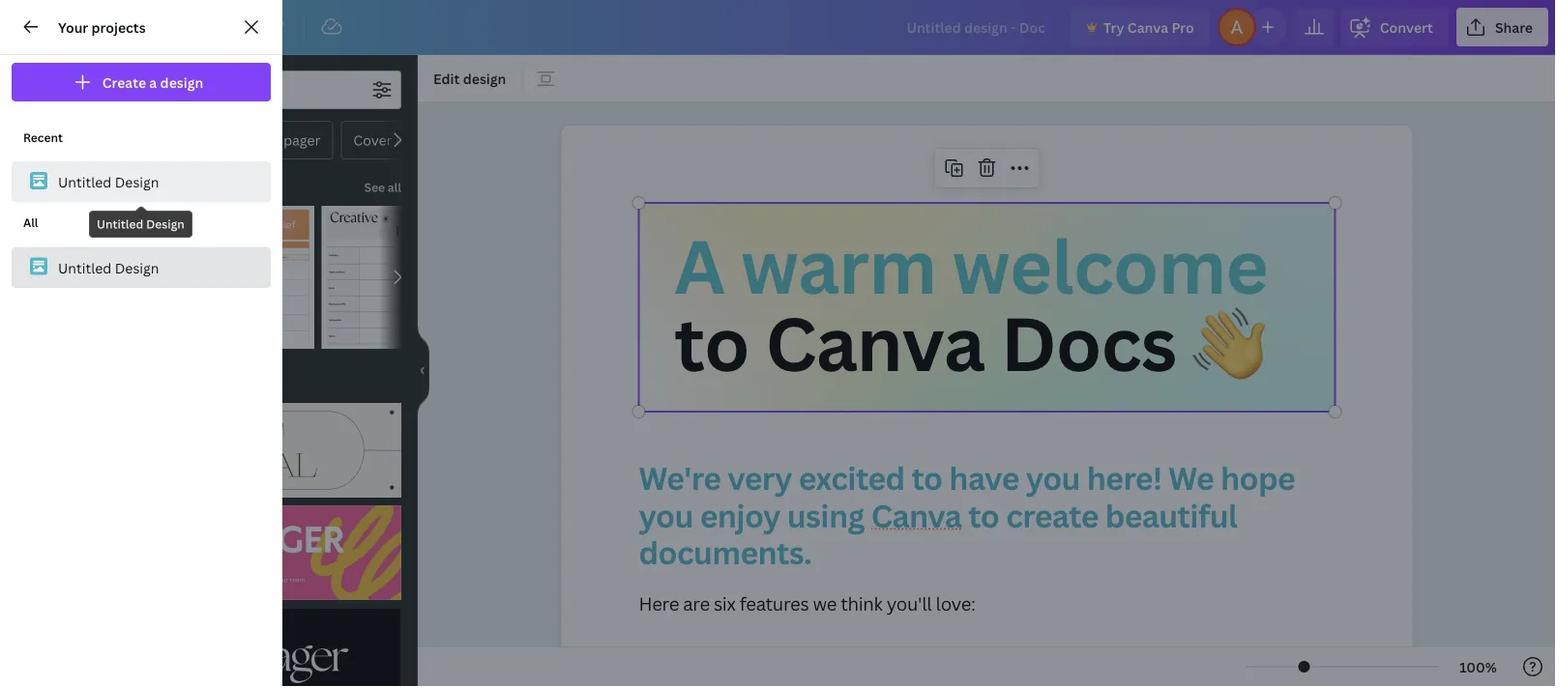 Task type: vqa. For each thing, say whether or not it's contained in the screenshot.
Topic image
no



Task type: describe. For each thing, give the bounding box(es) containing it.
try canva pro button
[[1071, 8, 1210, 46]]

untitled design for recent
[[58, 173, 159, 191]]

design inside 'dropdown button'
[[160, 73, 203, 91]]

doc templates
[[85, 177, 181, 196]]

try
[[1104, 18, 1124, 36]]

we're very excited to have you here! we hope you enjoy using canva to create beautiful documents.
[[639, 457, 1302, 574]]

try canva pro
[[1104, 18, 1194, 36]]

very
[[728, 457, 792, 500]]

excited
[[799, 457, 905, 500]]

we
[[813, 592, 837, 616]]

convert button
[[1341, 8, 1449, 46]]

templates
[[115, 177, 181, 196]]

event/business proposal professional docs banner in beige dark brown warm classic style image
[[85, 403, 401, 498]]

elements button
[[0, 125, 70, 194]]

beautiful
[[1105, 495, 1238, 537]]

main menu bar
[[0, 0, 1556, 55]]

doc
[[85, 177, 111, 196]]

1 vertical spatial untitled design
[[97, 216, 185, 232]]

none text field containing a warm welcome
[[562, 126, 1413, 687]]

design for recent
[[115, 173, 159, 191]]

canva for pro
[[1128, 18, 1169, 36]]

see all button
[[362, 167, 403, 206]]

six
[[714, 592, 736, 616]]

create a design
[[102, 73, 203, 91]]

pro
[[1172, 18, 1194, 36]]

see all
[[364, 179, 401, 195]]

untitled for all
[[58, 259, 112, 277]]

see
[[364, 179, 385, 195]]

untitled for recent
[[58, 173, 112, 191]]

you'll
[[887, 592, 932, 616]]

untitled design for all
[[58, 259, 159, 277]]

a warm welcome
[[675, 215, 1268, 316]]

projects
[[91, 18, 146, 36]]

docs
[[1001, 293, 1176, 393]]

edit design button
[[426, 63, 514, 94]]

are
[[683, 592, 710, 616]]

canva inside the we're very excited to have you here! we hope you enjoy using canva to create beautiful documents.
[[871, 495, 962, 537]]

hope
[[1221, 457, 1295, 500]]

think
[[841, 592, 883, 616]]

1 vertical spatial design
[[146, 216, 185, 232]]

one pager doc in black and white blue light blue classic professional style image
[[85, 206, 196, 349]]

research brief doc in orange teal pink soft pastels style image
[[203, 206, 314, 349]]

elements
[[13, 164, 57, 177]]

brand button
[[0, 194, 70, 264]]

love:
[[936, 592, 976, 616]]

enjoy
[[700, 495, 780, 537]]

pager
[[284, 131, 321, 149]]

one
[[253, 131, 280, 149]]

documents.
[[639, 532, 812, 574]]

to canva docs 👋
[[675, 293, 1265, 393]]

here
[[639, 592, 679, 616]]

your
[[58, 18, 88, 36]]

here!
[[1087, 457, 1162, 500]]

2 horizontal spatial to
[[969, 495, 999, 537]]

your projects
[[58, 18, 146, 36]]



Task type: locate. For each thing, give the bounding box(es) containing it.
0 vertical spatial design
[[115, 173, 159, 191]]

2 untitled design button from the top
[[12, 247, 271, 288]]

canva inside button
[[1128, 18, 1169, 36]]

edit design
[[433, 69, 506, 88]]

cover
[[353, 131, 392, 149]]

you
[[1026, 457, 1080, 500], [639, 495, 693, 537]]

untitled design
[[58, 173, 159, 191], [97, 216, 185, 232], [58, 259, 159, 277]]

0 horizontal spatial you
[[639, 495, 693, 537]]

design
[[463, 69, 506, 88], [160, 73, 203, 91]]

to
[[675, 293, 749, 393], [912, 457, 943, 500], [969, 495, 999, 537]]

a
[[149, 73, 157, 91]]

hide image
[[417, 325, 429, 417]]

0 vertical spatial untitled design button
[[12, 162, 271, 203]]

have
[[949, 457, 1019, 500]]

untitled design button down templates
[[12, 247, 271, 288]]

untitled design right elements at top
[[58, 173, 159, 191]]

canva
[[1128, 18, 1169, 36], [766, 293, 985, 393], [871, 495, 962, 537]]

1 vertical spatial untitled
[[97, 216, 143, 232]]

design down templates
[[146, 216, 185, 232]]

features
[[740, 592, 809, 616]]

untitled design list
[[12, 117, 271, 203], [12, 203, 271, 288]]

untitled design list down create a design 'dropdown button'
[[12, 117, 271, 203]]

untitled
[[58, 173, 112, 191], [97, 216, 143, 232], [58, 259, 112, 277]]

1 horizontal spatial to
[[912, 457, 943, 500]]

home
[[77, 18, 117, 36]]

cover letter button
[[341, 121, 444, 160]]

all
[[23, 215, 38, 231]]

a
[[675, 215, 725, 316]]

one pager
[[253, 131, 321, 149]]

welcome
[[953, 215, 1268, 316]]

2 untitled design list from the top
[[12, 203, 271, 288]]

0 vertical spatial untitled
[[58, 173, 112, 191]]

convert
[[1380, 18, 1433, 36]]

0 vertical spatial untitled design
[[58, 173, 159, 191]]

untitled design down templates
[[97, 216, 185, 232]]

untitled design button
[[12, 162, 271, 203], [12, 247, 271, 288]]

one pager button
[[241, 121, 333, 160]]

design right doc
[[115, 173, 159, 191]]

None text field
[[562, 126, 1413, 687]]

1 vertical spatial canva
[[766, 293, 985, 393]]

create
[[102, 73, 146, 91]]

1 horizontal spatial you
[[1026, 457, 1080, 500]]

design inside button
[[463, 69, 506, 88]]

we're
[[639, 457, 721, 500]]

design right a
[[160, 73, 203, 91]]

you right have
[[1026, 457, 1080, 500]]

templates button
[[0, 55, 70, 125]]

0 horizontal spatial to
[[675, 293, 749, 393]]

design right edit
[[463, 69, 506, 88]]

untitled design down doc
[[58, 259, 159, 277]]

Search Doc templates search field
[[124, 72, 363, 108]]

1 untitled design list from the top
[[12, 117, 271, 203]]

side panel tab list
[[0, 55, 70, 473]]

warm
[[741, 215, 936, 316]]

untitled design button for all
[[12, 247, 271, 288]]

untitled design list down templates
[[12, 203, 271, 288]]

2 vertical spatial design
[[115, 259, 159, 277]]

recent
[[23, 129, 63, 145]]

untitled design button for recent
[[12, 162, 271, 203]]

using
[[787, 495, 865, 537]]

1 vertical spatial untitled design button
[[12, 247, 271, 288]]

project overview/one-pager professional docs banner in pink dark blue yellow playful abstract style image
[[85, 506, 401, 601]]

👋
[[1193, 293, 1265, 393]]

Design title text field
[[891, 8, 1063, 46]]

design down doc templates
[[115, 259, 159, 277]]

untitled design button up one pager doc in black and white blue light blue classic professional style image
[[12, 162, 271, 203]]

0 horizontal spatial design
[[160, 73, 203, 91]]

2 vertical spatial canva
[[871, 495, 962, 537]]

create
[[1006, 495, 1099, 537]]

design for all
[[115, 259, 159, 277]]

cover letter
[[353, 131, 432, 149]]

here are six features we think you'll love:
[[639, 592, 976, 616]]

all
[[388, 179, 401, 195]]

create a design button
[[12, 63, 271, 102]]

canva for docs
[[766, 293, 985, 393]]

we
[[1169, 457, 1214, 500]]

0 vertical spatial canva
[[1128, 18, 1169, 36]]

letter
[[395, 131, 432, 149]]

you left enjoy
[[639, 495, 693, 537]]

design
[[115, 173, 159, 191], [146, 216, 185, 232], [115, 259, 159, 277]]

1 horizontal spatial design
[[463, 69, 506, 88]]

2 vertical spatial untitled
[[58, 259, 112, 277]]

edit
[[433, 69, 460, 88]]

doc templates button
[[83, 167, 183, 206]]

home link
[[62, 8, 132, 46]]

templates
[[11, 95, 59, 108]]

creative brief doc in black and white grey editorial style image
[[322, 206, 432, 349]]

2 vertical spatial untitled design
[[58, 259, 159, 277]]

project overview/one-pager professional docs banner in black white sleek monochrome style image
[[85, 609, 401, 687]]

brand
[[21, 234, 49, 247]]

1 untitled design button from the top
[[12, 162, 271, 203]]



